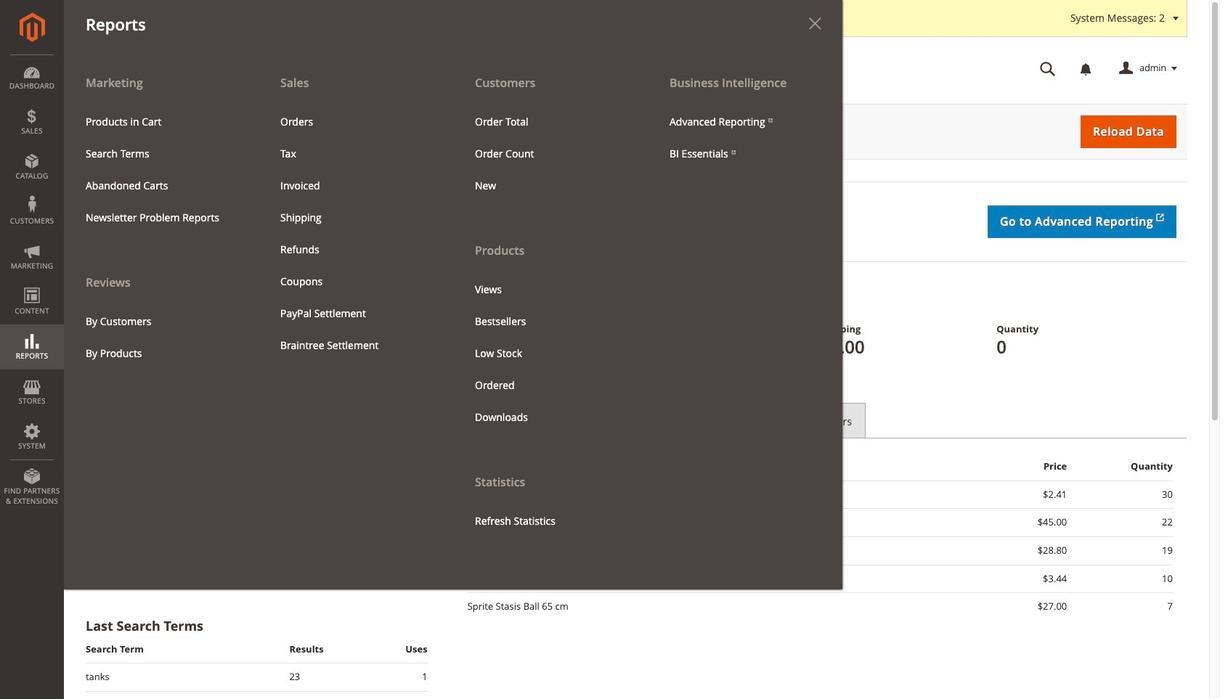 Task type: locate. For each thing, give the bounding box(es) containing it.
magento admin panel image
[[19, 12, 45, 42]]

menu
[[64, 67, 843, 590], [64, 67, 259, 369], [453, 67, 648, 537], [75, 106, 248, 234], [269, 106, 442, 362], [464, 106, 637, 202], [659, 106, 832, 170], [464, 273, 637, 433], [75, 305, 248, 369]]

menu bar
[[0, 0, 843, 590]]



